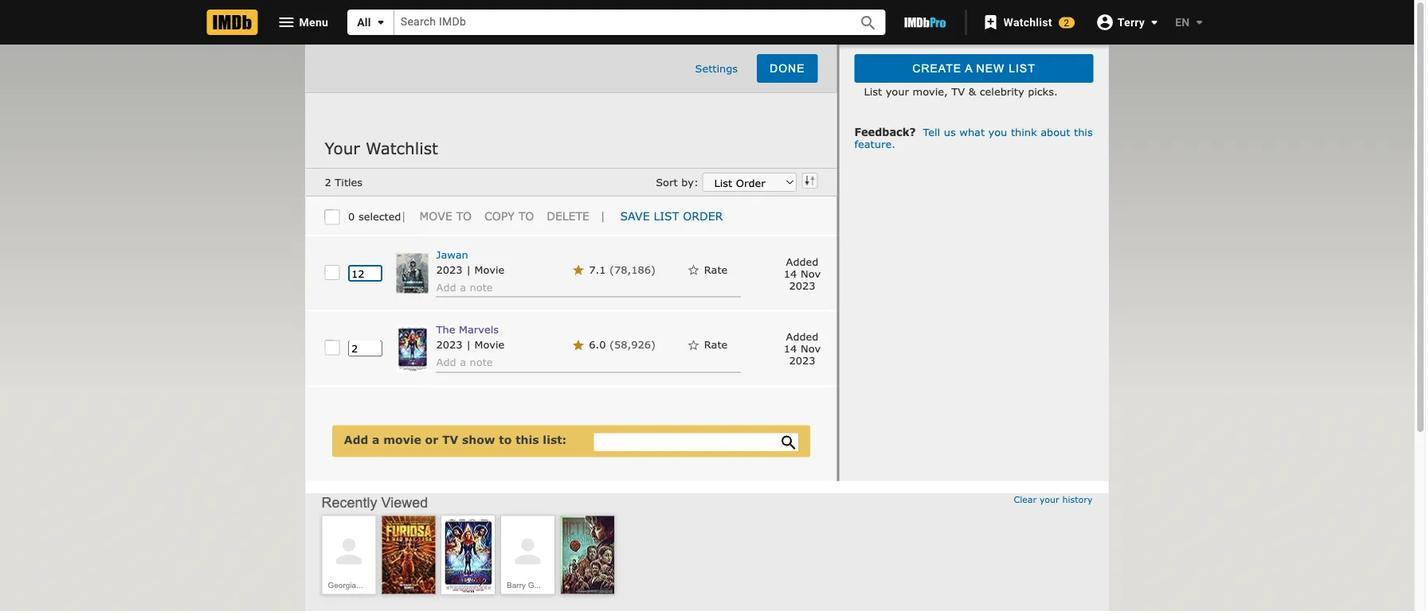 Task type: vqa. For each thing, say whether or not it's contained in the screenshot.
first the Movie from the bottom
yes



Task type: describe. For each thing, give the bounding box(es) containing it.
new
[[977, 62, 1005, 75]]

nov for 7.1 (78,186)
[[801, 267, 821, 280]]

your watchlist
[[325, 138, 438, 157]]

| down jawan link
[[466, 263, 471, 276]]

all button
[[348, 10, 394, 35]]

move to link
[[413, 203, 478, 229]]

recently viewed
[[322, 495, 428, 511]]

All search field
[[348, 10, 886, 35]]

terry
[[1118, 15, 1145, 28]]

copy to
[[484, 209, 534, 223]]

a down the marvels
[[460, 356, 466, 368]]

en
[[1175, 16, 1190, 29]]

submit search image
[[859, 13, 878, 33]]

feature.
[[855, 137, 896, 150]]

clear your history link
[[1014, 495, 1093, 505]]

your for list
[[886, 85, 909, 97]]

movie,
[[913, 85, 948, 97]]

settings
[[695, 62, 738, 74]]

2 for 2
[[1064, 17, 1070, 28]]

1 horizontal spatial tv
[[952, 85, 965, 97]]

jawan
[[436, 248, 468, 261]]

save
[[620, 209, 650, 223]]

note for the marvels
[[470, 356, 493, 368]]

to for move to
[[456, 209, 472, 223]]

movie for jawan
[[475, 263, 505, 276]]

create a new list link
[[855, 54, 1094, 83]]

added for 7.1 (78,186)
[[786, 255, 819, 268]]

0
[[348, 210, 355, 222]]

none field inside all search box
[[394, 10, 841, 35]]

furiosa - viewed 1 minute ago image
[[382, 517, 435, 595]]

1 vertical spatial watchlist
[[366, 138, 438, 157]]

menu
[[299, 15, 328, 29]]

the marvels
[[436, 324, 499, 336]]

added 14 nov 2023 for (78,186)
[[784, 255, 821, 291]]

move to
[[420, 209, 472, 223]]

en button
[[1163, 8, 1209, 37]]

create a new list
[[913, 62, 1036, 75]]

done button
[[757, 54, 818, 83]]

settings link
[[695, 62, 738, 74]]

arrow drop down image inside all button
[[371, 13, 390, 32]]

add a note for the marvels
[[436, 356, 493, 368]]

account circle image
[[1095, 13, 1115, 32]]

the
[[436, 324, 455, 336]]

clear
[[1014, 495, 1037, 505]]

(58,926)
[[610, 339, 656, 351]]

add for the marvels
[[436, 356, 456, 368]]

leo - viewed 4 weeks ago image
[[561, 517, 614, 595]]

watchlist image
[[981, 13, 1000, 32]]

2 for 2 titles
[[325, 176, 331, 188]]

or
[[425, 433, 438, 447]]

think
[[1011, 125, 1037, 138]]

add a note for jawan
[[436, 281, 493, 293]]

picks.
[[1028, 85, 1058, 97]]

selected
[[358, 210, 401, 222]]

move
[[420, 209, 452, 223]]

14 for (78,186)
[[784, 267, 797, 280]]

the marvels - viewed 3 weeks ago image
[[442, 517, 495, 595]]

movie for the marvels
[[475, 339, 505, 351]]

create
[[913, 62, 962, 75]]

by:
[[681, 176, 699, 189]]

save list order
[[620, 209, 723, 223]]



Task type: locate. For each thing, give the bounding box(es) containing it.
2 titles
[[325, 176, 363, 188]]

jawan link
[[436, 248, 468, 261]]

1 vertical spatial added
[[786, 331, 819, 343]]

| left "save"
[[600, 209, 605, 223]]

celebrity
[[980, 85, 1024, 97]]

watchlist right watchlist image
[[1004, 16, 1052, 29]]

this right the about
[[1074, 125, 1093, 138]]

tv
[[952, 85, 965, 97], [442, 433, 458, 447]]

1 vertical spatial 2023 | movie
[[436, 339, 505, 351]]

0 vertical spatial this
[[1074, 125, 1093, 138]]

1 nov from the top
[[801, 267, 821, 280]]

&
[[969, 85, 976, 97]]

what
[[960, 125, 985, 138]]

your
[[886, 85, 909, 97], [1040, 495, 1060, 505]]

0 vertical spatial 14
[[784, 267, 797, 280]]

tv right or on the bottom left of page
[[442, 433, 458, 447]]

your right list
[[886, 85, 909, 97]]

1 vertical spatial 2
[[325, 176, 331, 188]]

1 vertical spatial nov
[[801, 343, 821, 355]]

tv left &
[[952, 85, 965, 97]]

list right "save"
[[654, 209, 679, 223]]

to right the show
[[499, 433, 512, 447]]

2 vertical spatial add
[[344, 433, 368, 447]]

| right selected
[[401, 209, 406, 223]]

1 horizontal spatial 2
[[1064, 17, 1070, 28]]

this inside the tell us what you think about this feature.
[[1074, 125, 1093, 138]]

note for jawan
[[470, 281, 493, 293]]

1 vertical spatial 14
[[784, 343, 797, 355]]

0 vertical spatial nov
[[801, 267, 821, 280]]

2 left account circle "image"
[[1064, 17, 1070, 28]]

list
[[1009, 62, 1036, 75], [654, 209, 679, 223]]

14
[[784, 267, 797, 280], [784, 343, 797, 355]]

1 added 14 nov 2023 from the top
[[784, 255, 821, 291]]

2 left titles
[[325, 176, 331, 188]]

to right the copy
[[519, 209, 534, 223]]

a inside button
[[965, 62, 973, 75]]

2 note from the top
[[470, 356, 493, 368]]

viewed
[[381, 495, 428, 511]]

(78,186)
[[610, 263, 656, 276]]

arrow drop down image
[[1190, 13, 1209, 32]]

0 vertical spatial add a note
[[436, 281, 493, 293]]

nov for 6.0 (58,926)
[[801, 343, 821, 355]]

history
[[1063, 495, 1093, 505]]

1 vertical spatial added 14 nov 2023
[[784, 331, 821, 367]]

1 vertical spatial tv
[[442, 433, 458, 447]]

None checkbox
[[325, 210, 335, 220], [325, 265, 335, 276], [325, 210, 335, 220], [325, 265, 335, 276]]

sort by:
[[656, 176, 702, 189]]

titles
[[335, 176, 363, 188]]

2023 | movie down the marvels
[[436, 339, 505, 351]]

added 14 nov 2023
[[784, 255, 821, 291], [784, 331, 821, 367]]

order
[[683, 209, 723, 223]]

a left new
[[965, 62, 973, 75]]

1 horizontal spatial arrow drop down image
[[1145, 13, 1164, 32]]

None field
[[394, 10, 841, 35]]

list
[[864, 85, 882, 97]]

to for copy to
[[519, 209, 534, 223]]

6.0
[[589, 339, 606, 351]]

2023 | movie for the marvels
[[436, 339, 505, 351]]

7.1
[[589, 263, 606, 276]]

1 vertical spatial note
[[470, 356, 493, 368]]

add a note down jawan link
[[436, 281, 493, 293]]

us
[[944, 125, 956, 138]]

list inside button
[[1009, 62, 1036, 75]]

2 movie from the top
[[475, 339, 505, 351]]

0 horizontal spatial watchlist
[[366, 138, 438, 157]]

2
[[1064, 17, 1070, 28], [325, 176, 331, 188]]

0 horizontal spatial 2
[[325, 176, 331, 188]]

note up marvels
[[470, 281, 493, 293]]

0 vertical spatial movie
[[475, 263, 505, 276]]

movie
[[383, 433, 421, 447]]

this left list:
[[516, 433, 539, 447]]

create a new list button
[[855, 54, 1094, 83]]

2 2023 | movie from the top
[[436, 339, 505, 351]]

0 vertical spatial note
[[470, 281, 493, 293]]

1 movie from the top
[[475, 263, 505, 276]]

your right clear
[[1040, 495, 1060, 505]]

1 horizontal spatial your
[[1040, 495, 1060, 505]]

the marvels link
[[436, 324, 499, 336]]

0 horizontal spatial your
[[886, 85, 909, 97]]

Search IMDb text field
[[394, 10, 841, 35]]

add a note
[[436, 281, 493, 293], [436, 356, 493, 368]]

a
[[965, 62, 973, 75], [460, 281, 466, 293], [460, 356, 466, 368], [372, 433, 380, 447]]

1 horizontal spatial this
[[1074, 125, 1093, 138]]

marvels
[[459, 324, 499, 336]]

a left movie
[[372, 433, 380, 447]]

0 horizontal spatial list
[[654, 209, 679, 223]]

tell us what you think about this feature.
[[855, 125, 1093, 150]]

nov
[[801, 267, 821, 280], [801, 343, 821, 355]]

1 vertical spatial your
[[1040, 495, 1060, 505]]

1 vertical spatial rate
[[704, 339, 728, 351]]

added 14 nov 2023 for (58,926)
[[784, 331, 821, 367]]

arrow drop down image right menu at the top left of the page
[[371, 13, 390, 32]]

1 horizontal spatial to
[[499, 433, 512, 447]]

6.0 (58,926)
[[589, 339, 656, 351]]

1 rate from the top
[[704, 263, 728, 276]]

added for 6.0 (58,926)
[[786, 331, 819, 343]]

terry button
[[1087, 8, 1164, 36]]

note down marvels
[[470, 356, 493, 368]]

2 added 14 nov 2023 from the top
[[784, 331, 821, 367]]

2023 | movie for jawan
[[436, 263, 505, 276]]

0 vertical spatial added 14 nov 2023
[[784, 255, 821, 291]]

home image
[[207, 10, 258, 35]]

None text field
[[348, 265, 383, 282], [348, 341, 383, 357], [594, 434, 799, 452], [348, 265, 383, 282], [348, 341, 383, 357], [594, 434, 799, 452]]

sort
[[656, 176, 678, 189]]

1 vertical spatial list
[[654, 209, 679, 223]]

0 horizontal spatial arrow drop down image
[[371, 13, 390, 32]]

barry gibbs - viewed 3 weeks ago image
[[508, 532, 547, 572]]

1 horizontal spatial list
[[1009, 62, 1036, 75]]

watchlist right your
[[366, 138, 438, 157]]

2023 | movie down jawan link
[[436, 263, 505, 276]]

rate for 6.0 (58,926)
[[704, 339, 728, 351]]

0 vertical spatial add
[[436, 281, 456, 293]]

2 horizontal spatial to
[[519, 209, 534, 223]]

movie down the copy
[[475, 263, 505, 276]]

2023 | movie
[[436, 263, 505, 276], [436, 339, 505, 351]]

1 vertical spatial this
[[516, 433, 539, 447]]

0 vertical spatial 2023 | movie
[[436, 263, 505, 276]]

add a movie or tv show to this list:
[[344, 433, 567, 447]]

| down the marvels
[[466, 339, 471, 351]]

2 rate from the top
[[704, 339, 728, 351]]

add left movie
[[344, 433, 368, 447]]

tell us what you think about this feature. link
[[855, 125, 1093, 150]]

1 note from the top
[[470, 281, 493, 293]]

georgia nottage - viewed 36 seconds ago image
[[329, 532, 369, 572]]

clear your history
[[1014, 495, 1093, 505]]

ascending order image
[[800, 173, 818, 189]]

rate for 7.1 (78,186)
[[704, 263, 728, 276]]

feedback?
[[855, 125, 916, 138]]

add a note down the marvels
[[436, 356, 493, 368]]

all
[[357, 16, 371, 29]]

2 14 from the top
[[784, 343, 797, 355]]

1 add a note from the top
[[436, 281, 493, 293]]

menu button
[[264, 10, 341, 35]]

arrow drop down image inside terry button
[[1145, 13, 1164, 32]]

1 vertical spatial movie
[[475, 339, 505, 351]]

0 vertical spatial your
[[886, 85, 909, 97]]

|
[[401, 209, 406, 223], [600, 209, 605, 223], [466, 263, 471, 276], [466, 339, 471, 351]]

your
[[325, 138, 360, 157]]

movie
[[475, 263, 505, 276], [475, 339, 505, 351]]

this
[[1074, 125, 1093, 138], [516, 433, 539, 447]]

1 horizontal spatial watchlist
[[1004, 16, 1052, 29]]

arrow drop down image left 'en'
[[1145, 13, 1164, 32]]

menu image
[[277, 13, 296, 32]]

1 added from the top
[[786, 255, 819, 268]]

rate
[[704, 263, 728, 276], [704, 339, 728, 351]]

delete
[[547, 209, 590, 223]]

2 add a note from the top
[[436, 356, 493, 368]]

2 nov from the top
[[801, 343, 821, 355]]

0 horizontal spatial to
[[456, 209, 472, 223]]

you
[[989, 125, 1007, 138]]

0 vertical spatial watchlist
[[1004, 16, 1052, 29]]

recently
[[322, 495, 377, 511]]

0 vertical spatial list
[[1009, 62, 1036, 75]]

0 vertical spatial 2
[[1064, 17, 1070, 28]]

add down jawan link
[[436, 281, 456, 293]]

a down jawan link
[[460, 281, 466, 293]]

copy
[[484, 209, 515, 223]]

added
[[786, 255, 819, 268], [786, 331, 819, 343]]

your for clear
[[1040, 495, 1060, 505]]

1 14 from the top
[[784, 267, 797, 280]]

0 vertical spatial rate
[[704, 263, 728, 276]]

1 vertical spatial add
[[436, 356, 456, 368]]

arrow drop down image
[[1145, 13, 1164, 32], [371, 13, 390, 32]]

1 vertical spatial add a note
[[436, 356, 493, 368]]

delete link
[[540, 203, 596, 229]]

list your movie, tv & celebrity picks.
[[864, 85, 1058, 97]]

tell
[[923, 125, 940, 138]]

watchlist
[[1004, 16, 1052, 29], [366, 138, 438, 157]]

2 added from the top
[[786, 331, 819, 343]]

0 vertical spatial added
[[786, 255, 819, 268]]

to
[[456, 209, 472, 223], [519, 209, 534, 223], [499, 433, 512, 447]]

1 2023 | movie from the top
[[436, 263, 505, 276]]

done
[[770, 62, 805, 75]]

show
[[462, 433, 495, 447]]

2023
[[436, 263, 463, 276], [789, 279, 816, 291], [436, 339, 463, 351], [789, 355, 816, 367]]

0 horizontal spatial tv
[[442, 433, 458, 447]]

save list order link
[[608, 197, 837, 235]]

add for jawan
[[436, 281, 456, 293]]

add
[[436, 281, 456, 293], [436, 356, 456, 368], [344, 433, 368, 447]]

0 vertical spatial tv
[[952, 85, 965, 97]]

list up celebrity
[[1009, 62, 1036, 75]]

0 horizontal spatial this
[[516, 433, 539, 447]]

add down "the"
[[436, 356, 456, 368]]

movie down marvels
[[475, 339, 505, 351]]

copy to link
[[478, 203, 540, 229]]

14 for (58,926)
[[784, 343, 797, 355]]

None checkbox
[[325, 341, 335, 351]]

note
[[470, 281, 493, 293], [470, 356, 493, 368]]

0 selected
[[348, 210, 401, 222]]

about
[[1041, 125, 1070, 138]]

list:
[[543, 433, 567, 447]]

to right move
[[456, 209, 472, 223]]

7.1 (78,186)
[[589, 263, 656, 276]]



